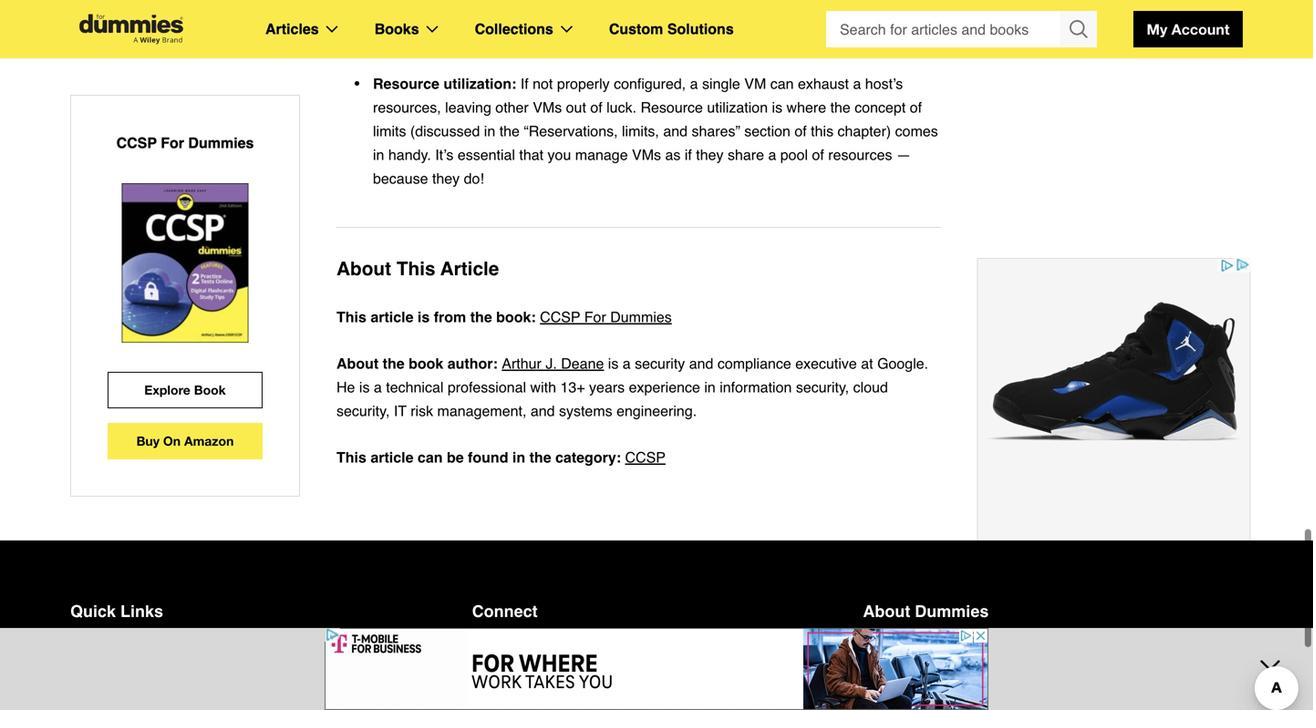 Task type: describe. For each thing, give the bounding box(es) containing it.
collections
[[475, 21, 554, 37]]

a right he
[[374, 379, 382, 396]]

article for is
[[371, 309, 414, 326]]

ccsp for dummies
[[116, 135, 254, 151]]

from
[[434, 309, 467, 326]]

articles
[[266, 21, 319, 37]]

easy
[[1042, 698, 1073, 711]]

resources
[[829, 146, 893, 163]]

be
[[447, 449, 464, 466]]

in inside the is a security and compliance executive at google. he is a technical professional with 13+ years experience in information security, cloud security, it risk management, and systems engineering.
[[705, 379, 716, 396]]

a left host's
[[854, 75, 862, 92]]

is a security and compliance executive at google. he is a technical professional with 13+ years experience in information security, cloud security, it risk management, and systems engineering.
[[337, 355, 929, 420]]

is left from
[[418, 309, 430, 326]]

open book categories image
[[427, 26, 439, 33]]

chapter)
[[838, 123, 892, 140]]

custom solutions link
[[609, 17, 734, 41]]

0 horizontal spatial vms
[[533, 99, 562, 116]]

books
[[375, 21, 419, 37]]

connect
[[472, 603, 538, 621]]

a up years
[[623, 355, 631, 372]]

can inside if not properly configured, a single vm can exhaust a host's resources, leaving other vms out of luck. resource utilization is where the concept of limits (discussed in the "reservations, limits, and shares" section of this chapter) comes in handy. it's essential that you manage vms as if they share a pool of resources — because they do!
[[771, 75, 794, 92]]

0 horizontal spatial can
[[418, 449, 443, 466]]

single
[[703, 75, 741, 92]]

you
[[548, 146, 572, 163]]

in up essential
[[484, 123, 496, 140]]

about dummies
[[864, 603, 989, 621]]

is right he
[[359, 379, 370, 396]]

and inside 'dummies has always stood for taking on complex concepts and making them easy to understand. dummie'
[[926, 698, 950, 711]]

about for about this article
[[337, 258, 392, 280]]

on
[[163, 434, 181, 449]]

—
[[897, 146, 912, 163]]

explore
[[144, 383, 191, 398]]

book
[[194, 383, 226, 398]]

0 horizontal spatial for
[[161, 135, 184, 151]]

my account link
[[1134, 11, 1244, 47]]

utilization
[[708, 99, 768, 116]]

1 horizontal spatial vms
[[632, 146, 662, 163]]

for
[[1045, 674, 1062, 691]]

with
[[531, 379, 557, 396]]

this for is
[[337, 309, 367, 326]]

article
[[441, 258, 499, 280]]

this
[[811, 123, 834, 140]]

if
[[521, 75, 529, 92]]

solutions
[[668, 21, 734, 37]]

technical
[[386, 379, 444, 396]]

understand.
[[1093, 698, 1170, 711]]

resource utilization:
[[373, 75, 517, 92]]

"reservations,
[[524, 123, 618, 140]]

on
[[1109, 674, 1126, 691]]

of right pool
[[813, 146, 825, 163]]

to
[[1077, 698, 1089, 711]]

article for can
[[371, 449, 414, 466]]

Search for articles and books text field
[[827, 11, 1063, 47]]

the up technical
[[383, 355, 405, 372]]

has
[[929, 674, 953, 691]]

properly
[[557, 75, 610, 92]]

0 horizontal spatial resource
[[373, 75, 440, 92]]

1 vertical spatial ccsp
[[540, 309, 581, 326]]

if not properly configured, a single vm can exhaust a host's resources, leaving other vms out of luck. resource utilization is where the concept of limits (discussed in the "reservations, limits, and shares" section of this chapter) comes in handy. it's essential that you manage vms as if they share a pool of resources — because they do!
[[373, 75, 939, 187]]

he
[[337, 379, 355, 396]]

author:
[[448, 355, 498, 372]]

resource inside if not properly configured, a single vm can exhaust a host's resources, leaving other vms out of luck. resource utilization is where the concept of limits (discussed in the "reservations, limits, and shares" section of this chapter) comes in handy. it's essential that you manage vms as if they share a pool of resources — because they do!
[[641, 99, 703, 116]]

google.
[[878, 355, 929, 372]]

book
[[409, 355, 444, 372]]

arthur j. deane link
[[502, 355, 604, 372]]

vm
[[745, 75, 767, 92]]

open article categories image
[[326, 26, 338, 33]]

about for about dummies
[[864, 603, 911, 621]]

and down with
[[531, 403, 555, 420]]

is inside if not properly configured, a single vm can exhaust a host's resources, leaving other vms out of luck. resource utilization is where the concept of limits (discussed in the "reservations, limits, and shares" section of this chapter) comes in handy. it's essential that you manage vms as if they share a pool of resources — because they do!
[[772, 99, 783, 116]]

2 horizontal spatial ccsp
[[626, 449, 666, 466]]

this for can
[[337, 449, 367, 466]]

ccsp for dummies link
[[540, 306, 672, 329]]

years
[[589, 379, 625, 396]]

dummies inside 'dummies has always stood for taking on complex concepts and making them easy to understand. dummie'
[[864, 674, 925, 691]]

at
[[862, 355, 874, 372]]

and inside if not properly configured, a single vm can exhaust a host's resources, leaving other vms out of luck. resource utilization is where the concept of limits (discussed in the "reservations, limits, and shares" section of this chapter) comes in handy. it's essential that you manage vms as if they share a pool of resources — because they do!
[[664, 123, 688, 140]]

explore book link
[[108, 372, 263, 409]]

buy on amazon link
[[108, 423, 263, 460]]

other
[[496, 99, 529, 116]]

13+
[[561, 379, 585, 396]]

concept
[[855, 99, 906, 116]]

luck.
[[607, 99, 637, 116]]

complex
[[1130, 674, 1184, 691]]

comes
[[896, 123, 939, 140]]

executive
[[796, 355, 858, 372]]

engineering.
[[617, 403, 697, 420]]

in down limits
[[373, 146, 385, 163]]

making
[[954, 698, 1001, 711]]

the down exhaust
[[831, 99, 851, 116]]

taking
[[1066, 674, 1105, 691]]

ccsp link
[[626, 446, 666, 470]]

arthur
[[502, 355, 542, 372]]

(discussed
[[411, 123, 480, 140]]

essential
[[458, 146, 516, 163]]

category:
[[556, 449, 621, 466]]

information
[[720, 379, 792, 396]]

the left 'category:'
[[530, 449, 552, 466]]

my
[[1147, 21, 1168, 38]]

close this dialog image
[[1287, 637, 1305, 655]]

0 vertical spatial this
[[397, 258, 436, 280]]



Task type: vqa. For each thing, say whether or not it's contained in the screenshot.
My Account link
yes



Task type: locate. For each thing, give the bounding box(es) containing it.
security, down he
[[337, 403, 390, 420]]

in right found
[[513, 449, 526, 466]]

compliance
[[718, 355, 792, 372]]

of up comes
[[910, 99, 923, 116]]

0 vertical spatial resource
[[373, 75, 440, 92]]

quick links
[[70, 603, 163, 621]]

in
[[484, 123, 496, 140], [373, 146, 385, 163], [705, 379, 716, 396], [513, 449, 526, 466]]

configured,
[[614, 75, 686, 92]]

about the book author:
[[337, 355, 502, 372]]

that
[[520, 146, 544, 163]]

and up as
[[664, 123, 688, 140]]

can right vm
[[771, 75, 794, 92]]

stood
[[1005, 674, 1041, 691]]

dummies has always stood for taking on complex concepts and making them easy to understand. dummie
[[864, 674, 1241, 711]]

a left pool
[[769, 146, 777, 163]]

experience
[[629, 379, 701, 396]]

the down the other
[[500, 123, 520, 140]]

amazon
[[184, 434, 234, 449]]

1 article from the top
[[371, 309, 414, 326]]

my account
[[1147, 21, 1230, 38]]

vms
[[533, 99, 562, 116], [632, 146, 662, 163]]

handy.
[[389, 146, 431, 163]]

1 horizontal spatial can
[[771, 75, 794, 92]]

1 horizontal spatial resource
[[641, 99, 703, 116]]

resource down "configured,"
[[641, 99, 703, 116]]

is up years
[[608, 355, 619, 372]]

0 horizontal spatial ccsp
[[116, 135, 157, 151]]

and down has
[[926, 698, 950, 711]]

for
[[161, 135, 184, 151], [585, 309, 607, 326]]

1 horizontal spatial for
[[585, 309, 607, 326]]

book:
[[497, 309, 536, 326]]

vms down limits,
[[632, 146, 662, 163]]

logo image
[[70, 14, 193, 44]]

2 vertical spatial about
[[864, 603, 911, 621]]

quick
[[70, 603, 116, 621]]

if
[[685, 146, 692, 163]]

host's
[[866, 75, 904, 92]]

them
[[1006, 698, 1038, 711]]

out
[[566, 99, 587, 116]]

0 vertical spatial ccsp
[[116, 135, 157, 151]]

they down it's at the left of the page
[[432, 170, 460, 187]]

where
[[787, 99, 827, 116]]

manage
[[576, 146, 628, 163]]

is up section
[[772, 99, 783, 116]]

not
[[533, 75, 553, 92]]

1 horizontal spatial ccsp
[[540, 309, 581, 326]]

management,
[[438, 403, 527, 420]]

group
[[827, 11, 1098, 47]]

limits,
[[622, 123, 660, 140]]

they
[[696, 146, 724, 163], [432, 170, 460, 187]]

utilization:
[[444, 75, 517, 92]]

dummies
[[188, 135, 254, 151], [611, 309, 672, 326], [915, 603, 989, 621], [864, 674, 925, 691]]

1 vertical spatial security,
[[337, 403, 390, 420]]

concepts
[[864, 698, 922, 711]]

2 vertical spatial ccsp
[[626, 449, 666, 466]]

pool
[[781, 146, 808, 163]]

this
[[397, 258, 436, 280], [337, 309, 367, 326], [337, 449, 367, 466]]

because
[[373, 170, 428, 187]]

systems
[[559, 403, 613, 420]]

1 horizontal spatial they
[[696, 146, 724, 163]]

ccsp
[[116, 135, 157, 151], [540, 309, 581, 326], [626, 449, 666, 466]]

about
[[337, 258, 392, 280], [337, 355, 379, 372], [864, 603, 911, 621]]

0 vertical spatial about
[[337, 258, 392, 280]]

security, down executive
[[796, 379, 850, 396]]

advertisement element
[[978, 258, 1251, 711], [325, 629, 989, 711]]

vms down not
[[533, 99, 562, 116]]

security
[[635, 355, 686, 372]]

deane
[[561, 355, 604, 372]]

and
[[664, 123, 688, 140], [690, 355, 714, 372], [531, 403, 555, 420], [926, 698, 950, 711]]

section
[[745, 123, 791, 140]]

a left single
[[690, 75, 699, 92]]

this left article
[[397, 258, 436, 280]]

shares"
[[692, 123, 741, 140]]

found
[[468, 449, 509, 466]]

1 horizontal spatial security,
[[796, 379, 850, 396]]

in right experience
[[705, 379, 716, 396]]

resource up resources,
[[373, 75, 440, 92]]

open collections list image
[[561, 26, 573, 33]]

leaving
[[445, 99, 492, 116]]

0 vertical spatial article
[[371, 309, 414, 326]]

cloud
[[854, 379, 889, 396]]

this article is from the book: ccsp for dummies
[[337, 309, 672, 326]]

j.
[[546, 355, 557, 372]]

0 vertical spatial for
[[161, 135, 184, 151]]

this down he
[[337, 449, 367, 466]]

article up about the book author:
[[371, 309, 414, 326]]

about this article
[[337, 258, 499, 280]]

the right from
[[471, 309, 492, 326]]

1 vertical spatial they
[[432, 170, 460, 187]]

0 horizontal spatial they
[[432, 170, 460, 187]]

1 vertical spatial resource
[[641, 99, 703, 116]]

custom solutions
[[609, 21, 734, 37]]

1 vertical spatial can
[[418, 449, 443, 466]]

do!
[[464, 170, 484, 187]]

buy on amazon
[[136, 434, 234, 449]]

share
[[728, 146, 765, 163]]

book image image
[[122, 183, 249, 343]]

of right the out
[[591, 99, 603, 116]]

0 vertical spatial security,
[[796, 379, 850, 396]]

can
[[771, 75, 794, 92], [418, 449, 443, 466]]

1 vertical spatial this
[[337, 309, 367, 326]]

2 article from the top
[[371, 449, 414, 466]]

0 vertical spatial can
[[771, 75, 794, 92]]

professional
[[448, 379, 527, 396]]

0 horizontal spatial security,
[[337, 403, 390, 420]]

of left this
[[795, 123, 807, 140]]

it's
[[435, 146, 454, 163]]

this article can be found in the category: ccsp
[[337, 449, 666, 466]]

1 vertical spatial vms
[[632, 146, 662, 163]]

2 vertical spatial this
[[337, 449, 367, 466]]

custom
[[609, 21, 664, 37]]

0 vertical spatial they
[[696, 146, 724, 163]]

explore book
[[144, 383, 226, 398]]

is
[[772, 99, 783, 116], [418, 309, 430, 326], [608, 355, 619, 372], [359, 379, 370, 396]]

about for about the book author:
[[337, 355, 379, 372]]

0 vertical spatial vms
[[533, 99, 562, 116]]

always
[[957, 674, 1001, 691]]

can left be
[[418, 449, 443, 466]]

article down it
[[371, 449, 414, 466]]

1 vertical spatial for
[[585, 309, 607, 326]]

a
[[690, 75, 699, 92], [854, 75, 862, 92], [769, 146, 777, 163], [623, 355, 631, 372], [374, 379, 382, 396]]

it
[[394, 403, 407, 420]]

links
[[120, 603, 163, 621]]

and right security
[[690, 355, 714, 372]]

they right if
[[696, 146, 724, 163]]

this up he
[[337, 309, 367, 326]]

1 vertical spatial article
[[371, 449, 414, 466]]

resources,
[[373, 99, 441, 116]]

arthur j. deane
[[502, 355, 604, 372]]

1 vertical spatial about
[[337, 355, 379, 372]]



